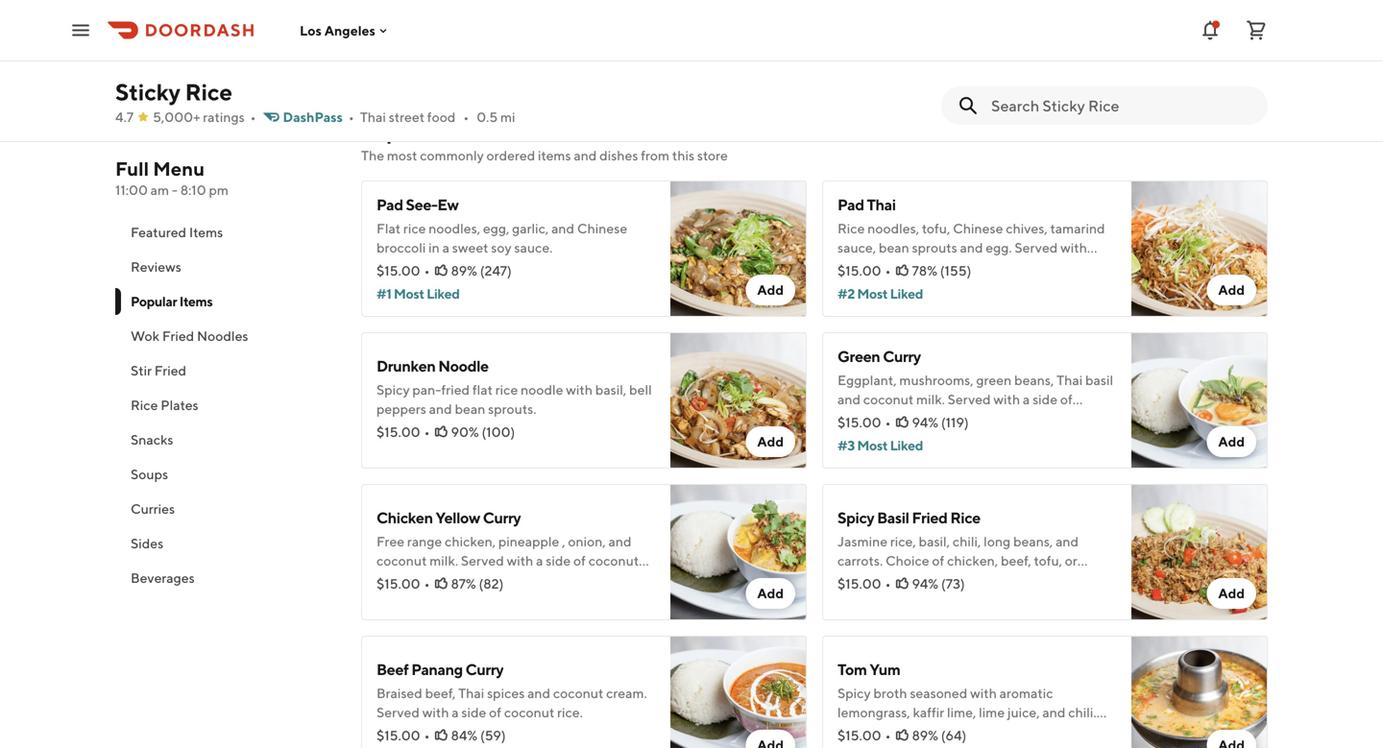 Task type: vqa. For each thing, say whether or not it's contained in the screenshot.
Celery
no



Task type: describe. For each thing, give the bounding box(es) containing it.
peanuts
[[889, 259, 939, 275]]

dashpass
[[283, 109, 343, 125]]

of inside spicy basil fried rice jasmine rice, basil, chili, long beans, and carrots. choice of chicken, beef, tofu, or veggies.
[[932, 553, 944, 569]]

noodles, inside pad thai rice noodles, tofu, chinese chives, tamarind sauce, bean sprouts and egg. served with crushed peanuts and roasted chili.
[[868, 220, 919, 236]]

or inside the green curry eggplant, mushrooms, green beans, thai basil and coconut milk. served with a side of coconut rice.  choice of chicken, beef, tofu, or veggies.
[[1098, 411, 1111, 426]]

coconut down free
[[377, 553, 427, 569]]

breast
[[950, 724, 988, 740]]

rice inside button
[[131, 397, 158, 413]]

rice inside spicy basil fried rice jasmine rice, basil, chili, long beans, and carrots. choice of chicken, beef, tofu, or veggies.
[[950, 509, 980, 527]]

broth
[[873, 685, 907, 701]]

add for drunken noodle
[[757, 434, 784, 450]]

side inside the chicken yellow curry free range chicken, pineapple , onion, and coconut milk. served with a side of coconut rice.
[[546, 553, 571, 569]]

milk. inside the green curry eggplant, mushrooms, green beans, thai basil and coconut milk. served with a side of coconut rice.  choice of chicken, beef, tofu, or veggies.
[[916, 391, 945, 407]]

items for featured items
[[189, 224, 223, 240]]

thai inside beef panang curry braised beef, thai spices and coconut cream. served with a side of coconut rice.
[[458, 685, 484, 701]]

liked for eggplant,
[[890, 438, 923, 453]]

with inside the chicken yellow curry free range chicken, pineapple , onion, and coconut milk. served with a side of coconut rice.
[[507, 553, 533, 569]]

chicken, inside the green curry eggplant, mushrooms, green beans, thai basil and coconut milk. served with a side of coconut rice.  choice of chicken, beef, tofu, or veggies.
[[981, 411, 1032, 426]]

reviews
[[131, 259, 181, 275]]

and inside beef panang curry braised beef, thai spices and coconut cream. served with a side of coconut rice.
[[527, 685, 550, 701]]

$15.00 • for tom yum
[[838, 728, 891, 743]]

green
[[976, 372, 1012, 388]]

onion,
[[568, 534, 606, 549]]

commonly
[[420, 147, 484, 163]]

and inside the green curry eggplant, mushrooms, green beans, thai basil and coconut milk. served with a side of coconut rice.  choice of chicken, beef, tofu, or veggies.
[[838, 391, 861, 407]]

beef
[[377, 660, 409, 679]]

pad for pad thai
[[838, 195, 864, 214]]

curry inside the green curry eggplant, mushrooms, green beans, thai basil and coconut milk. served with a side of coconut rice.  choice of chicken, beef, tofu, or veggies.
[[883, 347, 921, 365]]

stir
[[131, 363, 152, 378]]

items for popular items
[[179, 293, 213, 309]]

with inside pad thai rice noodles, tofu, chinese chives, tamarind sauce, bean sprouts and egg. served with crushed peanuts and roasted chili.
[[1061, 240, 1087, 255]]

sticky rice
[[115, 78, 232, 106]]

chinese inside pad thai rice noodles, tofu, chinese chives, tamarind sauce, bean sprouts and egg. served with crushed peanuts and roasted chili.
[[953, 220, 1003, 236]]

side inside the green curry eggplant, mushrooms, green beans, thai basil and coconut milk. served with a side of coconut rice.  choice of chicken, beef, tofu, or veggies.
[[1033, 391, 1058, 407]]

curry for beef panang curry
[[465, 660, 503, 679]]

drunken noodle button
[[477, 45, 575, 64]]

84%
[[451, 728, 478, 743]]

$15.00 for green curry
[[838, 414, 881, 430]]

rice plates
[[131, 397, 198, 413]]

los angeles
[[300, 22, 375, 38]]

seasoned
[[910, 685, 968, 701]]

beef, inside beef panang curry braised beef, thai spices and coconut cream. served with a side of coconut rice.
[[425, 685, 456, 701]]

full menu 11:00 am - 8:10 pm
[[115, 158, 228, 198]]

with inside beef panang curry braised beef, thai spices and coconut cream. served with a side of coconut rice.
[[422, 705, 449, 720]]

$15.00 for spicy basil fried rice
[[838, 576, 881, 592]]

78%
[[912, 263, 937, 279]]

mushrooms,
[[899, 372, 974, 388]]

$15.00 for pad thai
[[838, 263, 881, 279]]

soups
[[131, 466, 168, 482]]

peppers
[[377, 401, 426, 417]]

items for popular items the most commonly ordered items and dishes from this store
[[438, 119, 490, 144]]

bell
[[629, 382, 652, 398]]

rice up 5,000+ ratings •
[[185, 78, 232, 106]]

most
[[387, 147, 417, 163]]

$15.00 for drunken noodle
[[377, 424, 420, 440]]

add for spicy basil fried rice
[[1218, 585, 1245, 601]]

84% (59)
[[451, 728, 506, 743]]

liked for rice
[[890, 286, 923, 302]]

most for rice
[[857, 286, 888, 302]]

curries button
[[115, 492, 338, 526]]

full
[[115, 158, 149, 180]]

beans, inside the green curry eggplant, mushrooms, green beans, thai basil and coconut milk. served with a side of coconut rice.  choice of chicken, beef, tofu, or veggies.
[[1014, 372, 1054, 388]]

and down "chicken"
[[882, 743, 905, 748]]

served inside the green curry eggplant, mushrooms, green beans, thai basil and coconut milk. served with a side of coconut rice.  choice of chicken, beef, tofu, or veggies.
[[948, 391, 991, 407]]

chinese inside pad see-ew flat rice noodles, egg, garlic, and chinese broccoli in a sweet soy sauce.
[[577, 220, 627, 236]]

with inside the drunken noodle spicy pan-fried flat rice noodle with basil, bell peppers and bean sprouts.
[[566, 382, 593, 398]]

flat
[[377, 220, 401, 236]]

milk. inside the chicken yellow curry free range chicken, pineapple , onion, and coconut milk. served with a side of coconut rice.
[[430, 553, 458, 569]]

chili,
[[953, 534, 981, 549]]

tamarind
[[1050, 220, 1105, 236]]

sprouts.
[[488, 401, 536, 417]]

a inside beef panang curry braised beef, thai spices and coconut cream. served with a side of coconut rice.
[[452, 705, 459, 720]]

a inside the green curry eggplant, mushrooms, green beans, thai basil and coconut milk. served with a side of coconut rice.  choice of chicken, beef, tofu, or veggies.
[[1023, 391, 1030, 407]]

green curry eggplant, mushrooms, green beans, thai basil and coconut milk. served with a side of coconut rice.  choice of chicken, beef, tofu, or veggies.
[[838, 347, 1113, 446]]

basil, inside the drunken noodle spicy pan-fried flat rice noodle with basil, bell peppers and bean sprouts.
[[595, 382, 627, 398]]

los
[[300, 22, 322, 38]]

(119)
[[941, 414, 969, 430]]

sticky
[[115, 78, 180, 106]]

• up #3 most liked
[[885, 414, 891, 430]]

or inside tom yum spicy broth seasoned with aromatic lemongrass, kaffir lime, lime juice, and chili. choice of chicken breast and mushrooms or shrimp and mixed mushrooms.
[[1090, 724, 1103, 740]]

snacks
[[131, 432, 173, 448]]

mushrooms
[[1016, 724, 1087, 740]]

chives,
[[1006, 220, 1048, 236]]

90% (100)
[[451, 424, 515, 440]]

choice inside spicy basil fried rice jasmine rice, basil, chili, long beans, and carrots. choice of chicken, beef, tofu, or veggies.
[[886, 553, 929, 569]]

veggies. inside spicy basil fried rice jasmine rice, basil, chili, long beans, and carrots. choice of chicken, beef, tofu, or veggies.
[[838, 572, 887, 588]]

chili. inside tom yum spicy broth seasoned with aromatic lemongrass, kaffir lime, lime juice, and chili. choice of chicken breast and mushrooms or shrimp and mixed mushrooms.
[[1068, 705, 1097, 720]]

kaffir
[[913, 705, 944, 720]]

5
[[399, 49, 406, 62]]

tom yum spicy broth seasoned with aromatic lemongrass, kaffir lime, lime juice, and chili. choice of chicken breast and mushrooms or shrimp and mixed mushrooms.
[[838, 660, 1103, 748]]

pad see-ew image
[[670, 181, 807, 317]]

yum
[[870, 660, 900, 679]]

green curry image
[[1131, 332, 1268, 469]]

noodle
[[521, 382, 563, 398]]

• left 0.5
[[463, 109, 469, 125]]

and inside the drunken noodle spicy pan-fried flat rice noodle with basil, bell peppers and bean sprouts.
[[429, 401, 452, 417]]

• up #2 most liked
[[885, 263, 891, 279]]

spicy basil fried rice jasmine rice, basil, chili, long beans, and carrots. choice of chicken, beef, tofu, or veggies.
[[838, 509, 1079, 588]]

fried inside spicy basil fried rice jasmine rice, basil, chili, long beans, and carrots. choice of chicken, beef, tofu, or veggies.
[[912, 509, 948, 527]]

thai inside the green curry eggplant, mushrooms, green beans, thai basil and coconut milk. served with a side of coconut rice.  choice of chicken, beef, tofu, or veggies.
[[1057, 372, 1083, 388]]

and up the roasted
[[960, 240, 983, 255]]

pad thai rice noodles, tofu, chinese chives, tamarind sauce, bean sprouts and egg. served with crushed peanuts and roasted chili.
[[838, 195, 1105, 275]]

• down peppers
[[424, 424, 430, 440]]

add for pad thai
[[1218, 282, 1245, 298]]

#3 most liked
[[838, 438, 923, 453]]

beverages
[[131, 570, 195, 586]]

order
[[1268, 7, 1300, 20]]

94% for spicy basil fried rice
[[912, 576, 938, 592]]

,
[[562, 534, 565, 549]]

basil
[[1085, 372, 1113, 388]]

add button for pad thai
[[1207, 275, 1256, 305]]

tom yum image
[[1131, 636, 1268, 748]]

sauce,
[[838, 240, 876, 255]]

89% for tom yum
[[912, 728, 938, 743]]

featured items button
[[115, 215, 338, 250]]

popular for popular items the most commonly ordered items and dishes from this store
[[361, 119, 434, 144]]

notification bell image
[[1199, 19, 1222, 42]]

94% for green curry
[[912, 414, 938, 430]]

most for ew
[[394, 286, 424, 302]]

sides button
[[115, 526, 338, 561]]

beef, inside the green curry eggplant, mushrooms, green beans, thai basil and coconut milk. served with a side of coconut rice.  choice of chicken, beef, tofu, or veggies.
[[1034, 411, 1065, 426]]

carrots.
[[838, 553, 883, 569]]

dishes
[[599, 147, 638, 163]]

plates
[[161, 397, 198, 413]]

flat
[[472, 382, 493, 398]]

liked for ew
[[427, 286, 460, 302]]

doordash
[[1213, 7, 1266, 20]]

range
[[407, 534, 442, 549]]

rice. inside the green curry eggplant, mushrooms, green beans, thai basil and coconut milk. served with a side of coconut rice.  choice of chicken, beef, tofu, or veggies.
[[891, 411, 916, 426]]

choice inside tom yum spicy broth seasoned with aromatic lemongrass, kaffir lime, lime juice, and chili. choice of chicken breast and mushrooms or shrimp and mixed mushrooms.
[[838, 724, 881, 740]]

#1 most liked
[[377, 286, 460, 302]]

lime
[[979, 705, 1005, 720]]

chicken, inside spicy basil fried rice jasmine rice, basil, chili, long beans, and carrots. choice of chicken, beef, tofu, or veggies.
[[947, 553, 998, 569]]

noodle for drunken noodle
[[531, 47, 575, 62]]

with inside the green curry eggplant, mushrooms, green beans, thai basil and coconut milk. served with a side of coconut rice.  choice of chicken, beef, tofu, or veggies.
[[994, 391, 1020, 407]]

and inside spicy basil fried rice jasmine rice, basil, chili, long beans, and carrots. choice of chicken, beef, tofu, or veggies.
[[1056, 534, 1079, 549]]

food
[[427, 109, 456, 125]]

(247)
[[480, 263, 512, 279]]

$15.00 • for pad thai
[[838, 263, 891, 279]]

94% (119)
[[912, 414, 969, 430]]

drunken noodle image
[[670, 332, 807, 469]]

egg,
[[483, 220, 509, 236]]

noodles
[[197, 328, 248, 344]]

rice. inside beef panang curry braised beef, thai spices and coconut cream. served with a side of coconut rice.
[[557, 705, 583, 720]]

sprouts
[[912, 240, 957, 255]]

(100)
[[482, 424, 515, 440]]

#2 most liked
[[838, 286, 923, 302]]

mixed
[[907, 743, 945, 748]]

coconut down the "eggplant," in the right of the page
[[863, 391, 914, 407]]

ordered
[[487, 147, 535, 163]]

los angeles button
[[300, 22, 391, 38]]

lemongrass,
[[838, 705, 910, 720]]

a inside the chicken yellow curry free range chicken, pineapple , onion, and coconut milk. served with a side of coconut rice.
[[536, 553, 543, 569]]

5,000+
[[153, 109, 200, 125]]

sauce.
[[514, 240, 553, 255]]

curries
[[131, 501, 175, 517]]



Task type: locate. For each thing, give the bounding box(es) containing it.
1 horizontal spatial rice
[[495, 382, 518, 398]]

and inside popular items the most commonly ordered items and dishes from this store
[[574, 147, 597, 163]]

0 horizontal spatial tofu,
[[922, 220, 950, 236]]

1 vertical spatial choice
[[886, 553, 929, 569]]

tofu, inside the green curry eggplant, mushrooms, green beans, thai basil and coconut milk. served with a side of coconut rice.  choice of chicken, beef, tofu, or veggies.
[[1067, 411, 1096, 426]]

1 vertical spatial beans,
[[1013, 534, 1053, 549]]

bean down flat
[[455, 401, 485, 417]]

2 noodles, from the left
[[868, 220, 919, 236]]

beverages button
[[115, 561, 338, 596]]

ew
[[437, 195, 459, 214]]

0 horizontal spatial milk.
[[430, 553, 458, 569]]

2 chinese from the left
[[953, 220, 1003, 236]]

spicy up "jasmine"
[[838, 509, 874, 527]]

$15.00 • down lemongrass, in the bottom right of the page
[[838, 728, 891, 743]]

1 vertical spatial fried
[[154, 363, 186, 378]]

side
[[1033, 391, 1058, 407], [546, 553, 571, 569], [461, 705, 486, 720]]

choice down mushrooms,
[[919, 411, 963, 426]]

spices
[[487, 685, 525, 701]]

0 vertical spatial noodle
[[531, 47, 575, 62]]

rice up sauce,
[[838, 220, 865, 236]]

popular for popular items
[[131, 293, 177, 309]]

with inside tom yum spicy broth seasoned with aromatic lemongrass, kaffir lime, lime juice, and chili. choice of chicken breast and mushrooms or shrimp and mixed mushrooms.
[[970, 685, 997, 701]]

pad
[[377, 195, 403, 214], [838, 195, 864, 214]]

crushed
[[838, 259, 887, 275]]

coconut down onion,
[[589, 553, 639, 569]]

beans, right green
[[1014, 372, 1054, 388]]

spicy for drunken
[[377, 382, 410, 398]]

thai
[[360, 109, 386, 125], [867, 195, 896, 214], [1057, 372, 1083, 388], [458, 685, 484, 701]]

served inside pad thai rice noodles, tofu, chinese chives, tamarind sauce, bean sprouts and egg. served with crushed peanuts and roasted chili.
[[1015, 240, 1058, 255]]

(59)
[[480, 728, 506, 743]]

noodles, up sauce,
[[868, 220, 919, 236]]

chicken, down the chili,
[[947, 553, 998, 569]]

served down braised at bottom left
[[377, 705, 420, 720]]

rice,
[[890, 534, 916, 549]]

0 horizontal spatial noodles,
[[429, 220, 480, 236]]

milk.
[[916, 391, 945, 407], [430, 553, 458, 569]]

1 vertical spatial side
[[546, 553, 571, 569]]

and down sprouts
[[941, 259, 964, 275]]

choice inside the green curry eggplant, mushrooms, green beans, thai basil and coconut milk. served with a side of coconut rice.  choice of chicken, beef, tofu, or veggies.
[[919, 411, 963, 426]]

1 horizontal spatial chili.
[[1068, 705, 1097, 720]]

spicy down tom
[[838, 685, 871, 701]]

1 pad from the left
[[377, 195, 403, 214]]

chicken, inside the chicken yellow curry free range chicken, pineapple , onion, and coconut milk. served with a side of coconut rice.
[[445, 534, 496, 549]]

store
[[697, 147, 728, 163]]

basil, right rice, on the bottom right of page
[[919, 534, 950, 549]]

most right #1 at left
[[394, 286, 424, 302]]

served inside beef panang curry braised beef, thai spices and coconut cream. served with a side of coconut rice.
[[377, 705, 420, 720]]

pm
[[209, 182, 228, 198]]

#1
[[377, 286, 391, 302]]

0 vertical spatial chili.
[[1016, 259, 1044, 275]]

shrimp
[[838, 743, 879, 748]]

pad up flat
[[377, 195, 403, 214]]

pad thai image
[[1131, 181, 1268, 317]]

popular inside popular items the most commonly ordered items and dishes from this store
[[361, 119, 434, 144]]

1 horizontal spatial pad
[[838, 195, 864, 214]]

$15.00 • for chicken yellow curry
[[377, 576, 430, 592]]

add button for spicy basil fried rice
[[1207, 578, 1256, 609]]

liked down 89% (247)
[[427, 286, 460, 302]]

free
[[377, 534, 404, 549]]

coconut down spices
[[504, 705, 554, 720]]

and inside the chicken yellow curry free range chicken, pineapple , onion, and coconut milk. served with a side of coconut rice.
[[608, 534, 632, 549]]

thai up sauce,
[[867, 195, 896, 214]]

popular down reviews
[[131, 293, 177, 309]]

$15.00 • for drunken noodle
[[377, 424, 430, 440]]

$15.00 • down peppers
[[377, 424, 430, 440]]

1 chinese from the left
[[577, 220, 627, 236]]

items up commonly
[[438, 119, 490, 144]]

lime,
[[947, 705, 976, 720]]

$15.00 down sauce,
[[838, 263, 881, 279]]

1 vertical spatial bean
[[455, 401, 485, 417]]

1 vertical spatial curry
[[483, 509, 521, 527]]

beef, down long
[[1001, 553, 1031, 569]]

1 horizontal spatial side
[[546, 553, 571, 569]]

open menu image
[[69, 19, 92, 42]]

thai street food • 0.5 mi
[[360, 109, 515, 125]]

0 horizontal spatial rice.
[[377, 572, 402, 588]]

with right noodle
[[566, 382, 593, 398]]

chili. inside pad thai rice noodles, tofu, chinese chives, tamarind sauce, bean sprouts and egg. served with crushed peanuts and roasted chili.
[[1016, 259, 1044, 275]]

1 horizontal spatial noodles,
[[868, 220, 919, 236]]

curry up pineapple
[[483, 509, 521, 527]]

2 vertical spatial or
[[1090, 724, 1103, 740]]

1 vertical spatial items
[[189, 224, 223, 240]]

$15.00 for chicken yellow curry
[[377, 576, 420, 592]]

1 horizontal spatial chinese
[[953, 220, 1003, 236]]

0 vertical spatial 94%
[[912, 414, 938, 430]]

• left 84%
[[424, 728, 430, 743]]

bean
[[879, 240, 909, 255], [455, 401, 485, 417]]

side inside beef panang curry braised beef, thai spices and coconut cream. served with a side of coconut rice.
[[461, 705, 486, 720]]

fried right wok
[[162, 328, 194, 344]]

curry up spices
[[465, 660, 503, 679]]

$15.00 • for spicy basil fried rice
[[838, 576, 891, 592]]

chicken
[[899, 724, 947, 740]]

popular items the most commonly ordered items and dishes from this store
[[361, 119, 728, 163]]

of inside tom yum spicy broth seasoned with aromatic lemongrass, kaffir lime, lime juice, and chili. choice of chicken breast and mushrooms or shrimp and mixed mushrooms.
[[884, 724, 896, 740]]

89% down sweet
[[451, 263, 477, 279]]

curry inside beef panang curry braised beef, thai spices and coconut cream. served with a side of coconut rice.
[[465, 660, 503, 679]]

0 vertical spatial veggies.
[[838, 430, 887, 446]]

in
[[429, 240, 440, 255]]

and up "mushrooms" in the bottom right of the page
[[1043, 705, 1066, 720]]

94% left (73)
[[912, 576, 938, 592]]

thai left basil
[[1057, 372, 1083, 388]]

and down lime
[[991, 724, 1014, 740]]

4.7
[[115, 109, 134, 125]]

Item Search search field
[[991, 95, 1252, 116]]

of 5 stars
[[387, 49, 432, 62]]

choice
[[919, 411, 963, 426], [886, 553, 929, 569], [838, 724, 881, 740]]

0 vertical spatial chicken,
[[981, 411, 1032, 426]]

panang
[[411, 660, 463, 679]]

2 vertical spatial chicken,
[[947, 553, 998, 569]]

of inside beef panang curry braised beef, thai spices and coconut cream. served with a side of coconut rice.
[[489, 705, 501, 720]]

basil
[[877, 509, 909, 527]]

angeles
[[324, 22, 375, 38]]

rice up broccoli
[[403, 220, 426, 236]]

fried for wok
[[162, 328, 194, 344]]

tofu, inside pad thai rice noodles, tofu, chinese chives, tamarind sauce, bean sprouts and egg. served with crushed peanuts and roasted chili.
[[922, 220, 950, 236]]

1 horizontal spatial drunken
[[477, 47, 529, 62]]

beef panang curry braised beef, thai spices and coconut cream. served with a side of coconut rice.
[[377, 660, 647, 720]]

1 horizontal spatial milk.
[[916, 391, 945, 407]]

2 vertical spatial rice.
[[557, 705, 583, 720]]

spicy for tom
[[838, 685, 871, 701]]

beef, down "panang"
[[425, 685, 456, 701]]

and inside pad see-ew flat rice noodles, egg, garlic, and chinese broccoli in a sweet soy sauce.
[[551, 220, 574, 236]]

most right #3
[[857, 438, 888, 453]]

noodle inside 'drunken noodle' button
[[531, 47, 575, 62]]

2 horizontal spatial beef,
[[1034, 411, 1065, 426]]

drunken inside button
[[477, 47, 529, 62]]

street
[[389, 109, 425, 125]]

0 horizontal spatial noodle
[[438, 357, 489, 375]]

pad see-ew flat rice noodles, egg, garlic, and chinese broccoli in a sweet soy sauce.
[[377, 195, 627, 255]]

1 vertical spatial veggies.
[[838, 572, 887, 588]]

0 vertical spatial popular
[[361, 119, 434, 144]]

from
[[641, 147, 670, 163]]

$15.00 for tom yum
[[838, 728, 881, 743]]

2 94% from the top
[[912, 576, 938, 592]]

wok fried noodles
[[131, 328, 248, 344]]

0 vertical spatial drunken
[[477, 47, 529, 62]]

chicken, down green
[[981, 411, 1032, 426]]

0 vertical spatial tofu,
[[922, 220, 950, 236]]

$15.00 down lemongrass, in the bottom right of the page
[[838, 728, 881, 743]]

1 vertical spatial spicy
[[838, 509, 874, 527]]

rice up "sprouts."
[[495, 382, 518, 398]]

pad up sauce,
[[838, 195, 864, 214]]

$15.00 down braised at bottom left
[[377, 728, 420, 743]]

fried inside wok fried noodles button
[[162, 328, 194, 344]]

78% (155)
[[912, 263, 971, 279]]

1 horizontal spatial basil,
[[919, 534, 950, 549]]

noodle up fried
[[438, 357, 489, 375]]

0 vertical spatial beans,
[[1014, 372, 1054, 388]]

items inside button
[[189, 224, 223, 240]]

0 vertical spatial rice.
[[891, 411, 916, 426]]

rice plates button
[[115, 388, 338, 423]]

curry inside the chicken yellow curry free range chicken, pineapple , onion, and coconut milk. served with a side of coconut rice.
[[483, 509, 521, 527]]

thai inside pad thai rice noodles, tofu, chinese chives, tamarind sauce, bean sprouts and egg. served with crushed peanuts and roasted chili.
[[867, 195, 896, 214]]

add for chicken yellow curry
[[757, 585, 784, 601]]

2 vertical spatial fried
[[912, 509, 948, 527]]

add button
[[746, 275, 795, 305], [1207, 275, 1256, 305], [746, 426, 795, 457], [1207, 426, 1256, 457], [746, 578, 795, 609], [1207, 578, 1256, 609]]

fried
[[162, 328, 194, 344], [154, 363, 186, 378], [912, 509, 948, 527]]

rice. inside the chicken yellow curry free range chicken, pineapple , onion, and coconut milk. served with a side of coconut rice.
[[377, 572, 402, 588]]

chicken,
[[981, 411, 1032, 426], [445, 534, 496, 549], [947, 553, 998, 569]]

0 vertical spatial milk.
[[916, 391, 945, 407]]

1 94% from the top
[[912, 414, 938, 430]]

a inside pad see-ew flat rice noodles, egg, garlic, and chinese broccoli in a sweet soy sauce.
[[442, 240, 449, 255]]

stir fried
[[131, 363, 186, 378]]

#3
[[838, 438, 855, 453]]

1 vertical spatial rice
[[495, 382, 518, 398]]

beans,
[[1014, 372, 1054, 388], [1013, 534, 1053, 549]]

1 vertical spatial chili.
[[1068, 705, 1097, 720]]

2 horizontal spatial side
[[1033, 391, 1058, 407]]

$15.00 for pad see-ew
[[377, 263, 420, 279]]

and right onion,
[[608, 534, 632, 549]]

11:00
[[115, 182, 148, 198]]

• right the dashpass
[[349, 109, 354, 125]]

rice inside pad see-ew flat rice noodles, egg, garlic, and chinese broccoli in a sweet soy sauce.
[[403, 220, 426, 236]]

veggies. down carrots.
[[838, 572, 887, 588]]

sweet
[[452, 240, 488, 255]]

beans, inside spicy basil fried rice jasmine rice, basil, chili, long beans, and carrots. choice of chicken, beef, tofu, or veggies.
[[1013, 534, 1053, 549]]

most for eggplant,
[[857, 438, 888, 453]]

sides
[[131, 535, 164, 551]]

drunken inside the drunken noodle spicy pan-fried flat rice noodle with basil, bell peppers and bean sprouts.
[[377, 357, 435, 375]]

milk. down range
[[430, 553, 458, 569]]

0 vertical spatial rice
[[403, 220, 426, 236]]

garlic,
[[512, 220, 549, 236]]

0 vertical spatial spicy
[[377, 382, 410, 398]]

1 vertical spatial drunken
[[377, 357, 435, 375]]

spicy
[[377, 382, 410, 398], [838, 509, 874, 527], [838, 685, 871, 701]]

spicy up peppers
[[377, 382, 410, 398]]

1 vertical spatial beef,
[[1001, 553, 1031, 569]]

0 horizontal spatial side
[[461, 705, 486, 720]]

thai left spices
[[458, 685, 484, 701]]

0 vertical spatial fried
[[162, 328, 194, 344]]

spicy inside the drunken noodle spicy pan-fried flat rice noodle with basil, bell peppers and bean sprouts.
[[377, 382, 410, 398]]

$15.00 for beef panang curry
[[377, 728, 420, 743]]

with down pineapple
[[507, 553, 533, 569]]

veggies. inside the green curry eggplant, mushrooms, green beans, thai basil and coconut milk. served with a side of coconut rice.  choice of chicken, beef, tofu, or veggies.
[[838, 430, 887, 446]]

0 vertical spatial or
[[1098, 411, 1111, 426]]

noodles,
[[429, 220, 480, 236], [868, 220, 919, 236]]

1 vertical spatial rice.
[[377, 572, 402, 588]]

veggies. down the "eggplant," in the right of the page
[[838, 430, 887, 446]]

2 vertical spatial items
[[179, 293, 213, 309]]

and right items
[[574, 147, 597, 163]]

basil, left bell
[[595, 382, 627, 398]]

popular up most
[[361, 119, 434, 144]]

1 horizontal spatial tofu,
[[1034, 553, 1062, 569]]

chili. up "mushrooms" in the bottom right of the page
[[1068, 705, 1097, 720]]

noodle inside the drunken noodle spicy pan-fried flat rice noodle with basil, bell peppers and bean sprouts.
[[438, 357, 489, 375]]

rice down 'stir'
[[131, 397, 158, 413]]

2 vertical spatial choice
[[838, 724, 881, 740]]

0 vertical spatial side
[[1033, 391, 1058, 407]]

0 horizontal spatial 89%
[[451, 263, 477, 279]]

2 horizontal spatial rice.
[[891, 411, 916, 426]]

(64)
[[941, 728, 967, 743]]

rice inside pad thai rice noodles, tofu, chinese chives, tamarind sauce, bean sprouts and egg. served with crushed peanuts and roasted chili.
[[838, 220, 865, 236]]

popular items
[[131, 293, 213, 309]]

chicken yellow curry free range chicken, pineapple , onion, and coconut milk. served with a side of coconut rice.
[[377, 509, 639, 588]]

fried inside stir fried button
[[154, 363, 186, 378]]

• left 87%
[[424, 576, 430, 592]]

0 horizontal spatial pad
[[377, 195, 403, 214]]

braised
[[377, 685, 422, 701]]

tofu, inside spicy basil fried rice jasmine rice, basil, chili, long beans, and carrots. choice of chicken, beef, tofu, or veggies.
[[1034, 553, 1062, 569]]

add button for pad see-ew
[[746, 275, 795, 305]]

eggplant,
[[838, 372, 897, 388]]

and down 'pan-'
[[429, 401, 452, 417]]

$15.00 • down free
[[377, 576, 430, 592]]

$15.00 • for pad see-ew
[[377, 263, 430, 279]]

1 vertical spatial tofu,
[[1067, 411, 1096, 426]]

beef, inside spicy basil fried rice jasmine rice, basil, chili, long beans, and carrots. choice of chicken, beef, tofu, or veggies.
[[1001, 553, 1031, 569]]

0 vertical spatial beef,
[[1034, 411, 1065, 426]]

• down rice, on the bottom right of page
[[885, 576, 891, 592]]

2 horizontal spatial tofu,
[[1067, 411, 1096, 426]]

add
[[757, 282, 784, 298], [1218, 282, 1245, 298], [757, 434, 784, 450], [1218, 434, 1245, 450], [757, 585, 784, 601], [1218, 585, 1245, 601]]

1 horizontal spatial popular
[[361, 119, 434, 144]]

1 vertical spatial milk.
[[430, 553, 458, 569]]

noodle up popular items the most commonly ordered items and dishes from this store
[[531, 47, 575, 62]]

noodles, down ew
[[429, 220, 480, 236]]

add for green curry
[[1218, 434, 1245, 450]]

beef panang curry image
[[670, 636, 807, 748]]

$15.00 •
[[377, 263, 430, 279], [838, 263, 891, 279], [838, 414, 891, 430], [377, 424, 430, 440], [377, 576, 430, 592], [838, 576, 891, 592], [377, 728, 430, 743], [838, 728, 891, 743]]

drunken for drunken noodle
[[477, 47, 529, 62]]

0 vertical spatial 89%
[[451, 263, 477, 279]]

curry for chicken yellow curry
[[483, 509, 521, 527]]

tofu,
[[922, 220, 950, 236], [1067, 411, 1096, 426], [1034, 553, 1062, 569]]

0 vertical spatial basil,
[[595, 382, 627, 398]]

noodle for drunken noodle spicy pan-fried flat rice noodle with basil, bell peppers and bean sprouts.
[[438, 357, 489, 375]]

egg.
[[986, 240, 1012, 255]]

$15.00 • down sauce,
[[838, 263, 891, 279]]

am
[[150, 182, 169, 198]]

with down braised at bottom left
[[422, 705, 449, 720]]

pad for pad see-ew
[[377, 195, 403, 214]]

0 horizontal spatial popular
[[131, 293, 177, 309]]

0 vertical spatial curry
[[883, 347, 921, 365]]

0 horizontal spatial bean
[[455, 401, 485, 417]]

87%
[[451, 576, 476, 592]]

$15.00 • down braised at bottom left
[[377, 728, 430, 743]]

chicken
[[377, 509, 433, 527]]

• left "doordash"
[[1206, 7, 1211, 20]]

rice inside the drunken noodle spicy pan-fried flat rice noodle with basil, bell peppers and bean sprouts.
[[495, 382, 518, 398]]

spicy basil fried rice image
[[1131, 484, 1268, 620]]

liked
[[427, 286, 460, 302], [890, 286, 923, 302], [890, 438, 923, 453]]

(73)
[[941, 576, 965, 592]]

drunken up mi
[[477, 47, 529, 62]]

1 horizontal spatial 89%
[[912, 728, 938, 743]]

2 pad from the left
[[838, 195, 864, 214]]

(155)
[[940, 263, 971, 279]]

wok
[[131, 328, 160, 344]]

1 vertical spatial 94%
[[912, 576, 938, 592]]

items inside popular items the most commonly ordered items and dishes from this store
[[438, 119, 490, 144]]

served up (119)
[[948, 391, 991, 407]]

0 horizontal spatial rice
[[403, 220, 426, 236]]

stars
[[408, 49, 432, 62]]

0 horizontal spatial chinese
[[577, 220, 627, 236]]

pad inside pad see-ew flat rice noodles, egg, garlic, and chinese broccoli in a sweet soy sauce.
[[377, 195, 403, 214]]

and right garlic, in the top left of the page
[[551, 220, 574, 236]]

beans, right long
[[1013, 534, 1053, 549]]

chicken yellow curry image
[[670, 484, 807, 620]]

liked down peanuts
[[890, 286, 923, 302]]

juice,
[[1008, 705, 1040, 720]]

$15.00 • for beef panang curry
[[377, 728, 430, 743]]

0 horizontal spatial basil,
[[595, 382, 627, 398]]

1 noodles, from the left
[[429, 220, 480, 236]]

add button for chicken yellow curry
[[746, 578, 795, 609]]

0 vertical spatial items
[[438, 119, 490, 144]]

$15.00 up #3
[[838, 414, 881, 430]]

add button for drunken noodle
[[746, 426, 795, 457]]

• right ratings
[[250, 109, 256, 125]]

yellow
[[436, 509, 480, 527]]

8:10
[[180, 182, 206, 198]]

89% for pad see-ew
[[451, 263, 477, 279]]

chili. down chives,
[[1016, 259, 1044, 275]]

coconut up #3
[[838, 411, 888, 426]]

bean inside the drunken noodle spicy pan-fried flat rice noodle with basil, bell peppers and bean sprouts.
[[455, 401, 485, 417]]

bean inside pad thai rice noodles, tofu, chinese chives, tamarind sauce, bean sprouts and egg. served with crushed peanuts and roasted chili.
[[879, 240, 909, 255]]

0 vertical spatial choice
[[919, 411, 963, 426]]

of inside the chicken yellow curry free range chicken, pineapple , onion, and coconut milk. served with a side of coconut rice.
[[573, 553, 586, 569]]

2 vertical spatial tofu,
[[1034, 553, 1062, 569]]

$15.00 down carrots.
[[838, 576, 881, 592]]

1 horizontal spatial beef,
[[1001, 553, 1031, 569]]

featured
[[131, 224, 186, 240]]

2 vertical spatial curry
[[465, 660, 503, 679]]

spicy inside spicy basil fried rice jasmine rice, basil, chili, long beans, and carrots. choice of chicken, beef, tofu, or veggies.
[[838, 509, 874, 527]]

1 vertical spatial basil,
[[919, 534, 950, 549]]

2 vertical spatial side
[[461, 705, 486, 720]]

1 vertical spatial or
[[1065, 553, 1078, 569]]

2 veggies. from the top
[[838, 572, 887, 588]]

1 veggies. from the top
[[838, 430, 887, 446]]

noodles, inside pad see-ew flat rice noodles, egg, garlic, and chinese broccoli in a sweet soy sauce.
[[429, 220, 480, 236]]

or inside spicy basil fried rice jasmine rice, basil, chili, long beans, and carrots. choice of chicken, beef, tofu, or veggies.
[[1065, 553, 1078, 569]]

green
[[838, 347, 880, 365]]

spicy inside tom yum spicy broth seasoned with aromatic lemongrass, kaffir lime, lime juice, and chili. choice of chicken breast and mushrooms or shrimp and mixed mushrooms.
[[838, 685, 871, 701]]

fried
[[441, 382, 470, 398]]

add for pad see-ew
[[757, 282, 784, 298]]

coconut
[[863, 391, 914, 407], [838, 411, 888, 426], [377, 553, 427, 569], [589, 553, 639, 569], [553, 685, 604, 701], [504, 705, 554, 720]]

1 horizontal spatial noodle
[[531, 47, 575, 62]]

and down the "eggplant," in the right of the page
[[838, 391, 861, 407]]

add button for green curry
[[1207, 426, 1256, 457]]

with down green
[[994, 391, 1020, 407]]

• down lemongrass, in the bottom right of the page
[[885, 728, 891, 743]]

89% (64)
[[912, 728, 967, 743]]

bean up peanuts
[[879, 240, 909, 255]]

coconut left cream.
[[553, 685, 604, 701]]

with up lime
[[970, 685, 997, 701]]

chinese up egg.
[[953, 220, 1003, 236]]

thai left street
[[360, 109, 386, 125]]

1 horizontal spatial bean
[[879, 240, 909, 255]]

1 horizontal spatial rice.
[[557, 705, 583, 720]]

1 vertical spatial popular
[[131, 293, 177, 309]]

cream.
[[606, 685, 647, 701]]

2 vertical spatial beef,
[[425, 685, 456, 701]]

and right spices
[[527, 685, 550, 701]]

served inside the chicken yellow curry free range chicken, pineapple , onion, and coconut milk. served with a side of coconut rice.
[[461, 553, 504, 569]]

• down in
[[424, 263, 430, 279]]

basil,
[[595, 382, 627, 398], [919, 534, 950, 549]]

2 vertical spatial spicy
[[838, 685, 871, 701]]

1 vertical spatial chicken,
[[445, 534, 496, 549]]

most right #2
[[857, 286, 888, 302]]

chili.
[[1016, 259, 1044, 275], [1068, 705, 1097, 720]]

items up reviews button
[[189, 224, 223, 240]]

drunken for drunken noodle spicy pan-fried flat rice noodle with basil, bell peppers and bean sprouts.
[[377, 357, 435, 375]]

fried for stir
[[154, 363, 186, 378]]

• doordash order
[[1206, 7, 1300, 20]]

0 horizontal spatial beef,
[[425, 685, 456, 701]]

0 vertical spatial bean
[[879, 240, 909, 255]]

1 vertical spatial 89%
[[912, 728, 938, 743]]

0 items, open order cart image
[[1245, 19, 1268, 42]]

mushrooms.
[[948, 743, 1022, 748]]

$15.00 • up #3 most liked
[[838, 414, 891, 430]]

liked down 94% (119)
[[890, 438, 923, 453]]

0 horizontal spatial chili.
[[1016, 259, 1044, 275]]

fried up rice, on the bottom right of page
[[912, 509, 948, 527]]

snacks button
[[115, 423, 338, 457]]

pad inside pad thai rice noodles, tofu, chinese chives, tamarind sauce, bean sprouts and egg. served with crushed peanuts and roasted chili.
[[838, 195, 864, 214]]

$15.00 • for green curry
[[838, 414, 891, 430]]

$15.00 down free
[[377, 576, 420, 592]]

0 horizontal spatial drunken
[[377, 357, 435, 375]]

1 vertical spatial noodle
[[438, 357, 489, 375]]

see-
[[406, 195, 437, 214]]

curry up mushrooms,
[[883, 347, 921, 365]]

served
[[1015, 240, 1058, 255], [948, 391, 991, 407], [461, 553, 504, 569], [377, 705, 420, 720]]

items up wok fried noodles
[[179, 293, 213, 309]]

rice up the chili,
[[950, 509, 980, 527]]

basil, inside spicy basil fried rice jasmine rice, basil, chili, long beans, and carrots. choice of chicken, beef, tofu, or veggies.
[[919, 534, 950, 549]]



